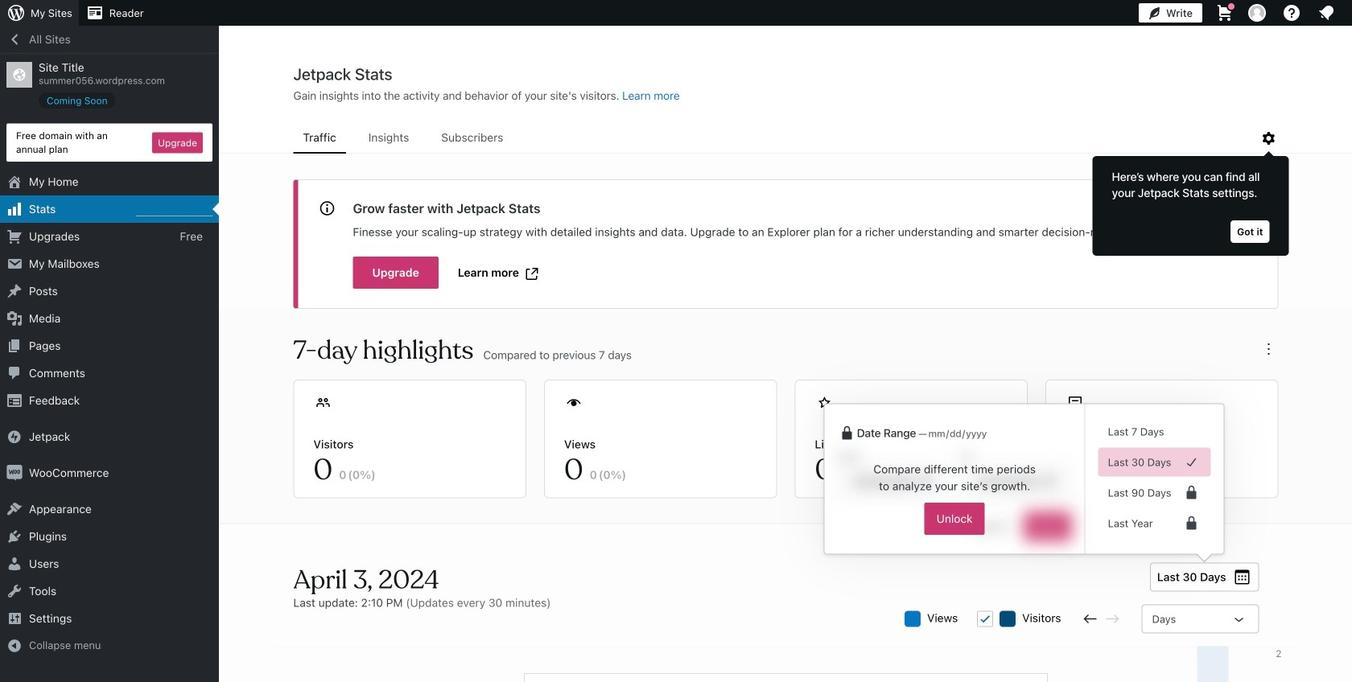 Task type: describe. For each thing, give the bounding box(es) containing it.
close image
[[1240, 200, 1259, 219]]

2 img image from the top
[[6, 466, 23, 482]]

1 img image from the top
[[6, 429, 23, 445]]

highest hourly views 0 image
[[136, 206, 213, 217]]

manage your notifications image
[[1318, 3, 1337, 23]]

jetpack stats main content
[[220, 64, 1353, 683]]

menu inside jetpack stats main content
[[294, 123, 1260, 154]]



Task type: vqa. For each thing, say whether or not it's contained in the screenshot.
mode_comment icon
no



Task type: locate. For each thing, give the bounding box(es) containing it.
None date field
[[927, 426, 1012, 442], [838, 464, 949, 500], [962, 464, 1072, 500], [927, 426, 1012, 442], [838, 464, 949, 500], [962, 464, 1072, 500]]

img image
[[6, 429, 23, 445], [6, 466, 23, 482]]

help image
[[1283, 3, 1302, 23]]

None checkbox
[[978, 612, 994, 628]]

0 vertical spatial img image
[[6, 429, 23, 445]]

tooltip
[[1085, 148, 1290, 256]]

my shopping cart image
[[1216, 3, 1235, 23]]

my profile image
[[1249, 4, 1267, 22]]

none checkbox inside jetpack stats main content
[[978, 612, 994, 628]]

1 vertical spatial img image
[[6, 466, 23, 482]]

menu
[[294, 123, 1260, 154]]



